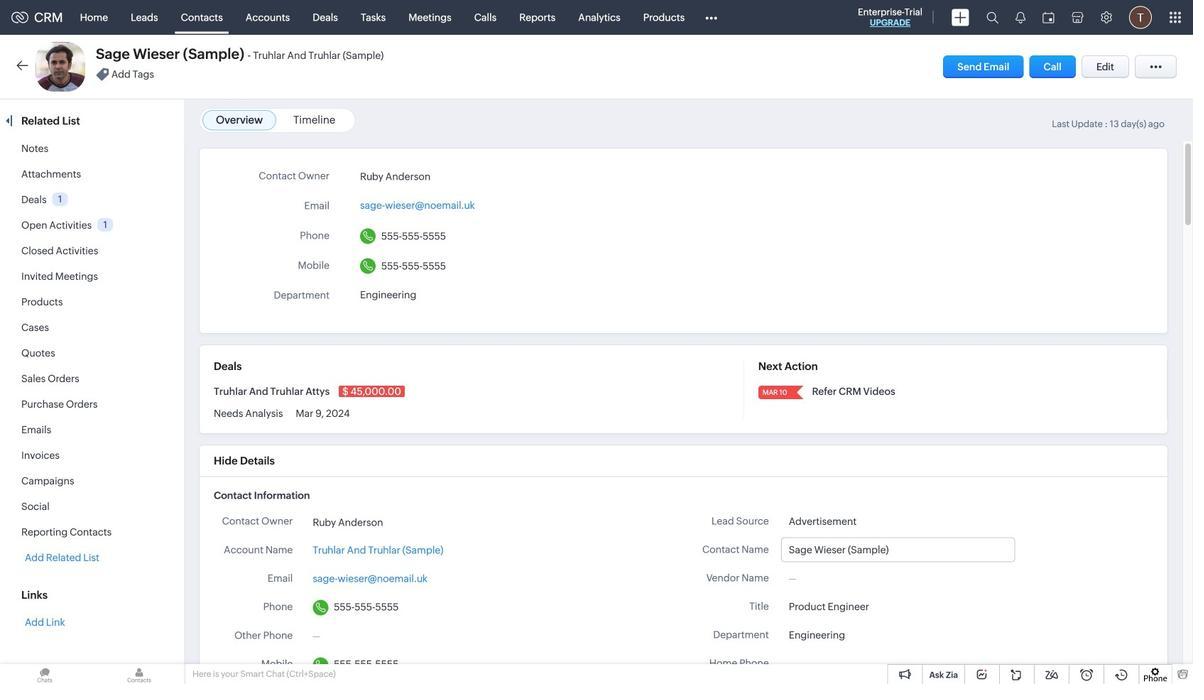 Task type: locate. For each thing, give the bounding box(es) containing it.
signals image
[[1016, 11, 1026, 23]]

search element
[[979, 0, 1008, 35]]

contacts image
[[95, 665, 184, 684]]

logo image
[[11, 12, 28, 23]]

signals element
[[1008, 0, 1035, 35]]



Task type: vqa. For each thing, say whether or not it's contained in the screenshot.
No to the middle
no



Task type: describe. For each thing, give the bounding box(es) containing it.
search image
[[987, 11, 999, 23]]

profile element
[[1121, 0, 1161, 34]]

create menu element
[[944, 0, 979, 34]]

Other Modules field
[[697, 6, 727, 29]]

chats image
[[0, 665, 90, 684]]

create menu image
[[952, 9, 970, 26]]

profile image
[[1130, 6, 1153, 29]]

calendar image
[[1043, 12, 1055, 23]]



